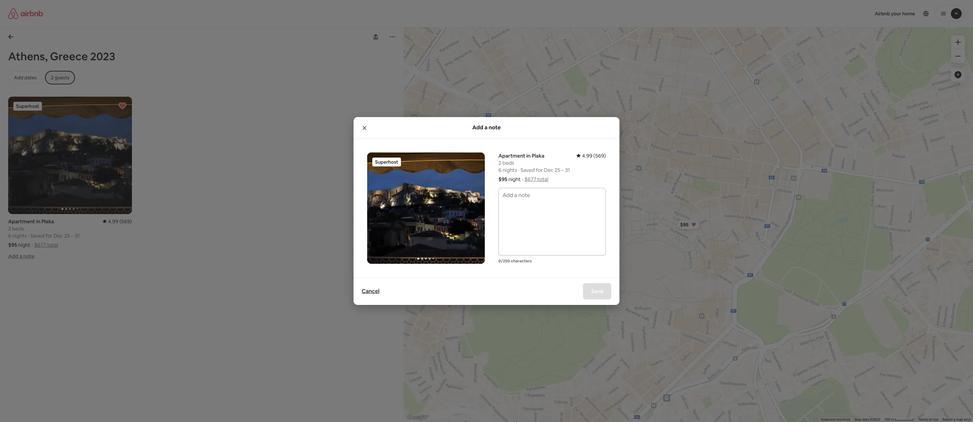 Task type: describe. For each thing, give the bounding box(es) containing it.
saved for topmost $677 total button
[[521, 167, 535, 173]]

keyboard shortcuts button
[[821, 418, 851, 423]]

in for topmost $677 total button
[[526, 153, 531, 159]]

map
[[956, 418, 963, 422]]

in for left $677 total button
[[36, 218, 40, 225]]

add a note button
[[8, 253, 35, 260]]

0 horizontal spatial 2
[[8, 226, 11, 232]]

0 vertical spatial plaka
[[532, 153, 544, 159]]

save button
[[583, 284, 611, 300]]

1 vertical spatial dec
[[54, 233, 63, 239]]

athens,
[[8, 49, 48, 63]]

terms of use link
[[918, 418, 939, 422]]

report
[[943, 418, 953, 422]]

0 vertical spatial for
[[536, 167, 543, 173]]

$677 for topmost $677 total button
[[525, 176, 536, 183]]

0 vertical spatial 4.99 (569)
[[582, 153, 606, 159]]

report a map error link
[[943, 418, 971, 422]]

1 vertical spatial apartment
[[8, 218, 35, 225]]

zoom out image
[[955, 54, 961, 59]]

1 horizontal spatial (569)
[[594, 153, 606, 159]]

0 horizontal spatial add
[[8, 253, 18, 260]]

cancel
[[362, 288, 380, 295]]

1 vertical spatial note
[[23, 253, 35, 260]]

athens, greece 2023
[[8, 49, 115, 63]]

1 vertical spatial (569)
[[119, 218, 132, 225]]

– for left $677 total button
[[71, 233, 74, 239]]

0 horizontal spatial 25
[[64, 233, 70, 239]]

0/250
[[499, 259, 510, 264]]

0 horizontal spatial $95
[[8, 242, 17, 248]]

0 vertical spatial dec
[[544, 167, 553, 173]]

0 vertical spatial $677 total button
[[525, 176, 548, 183]]

1 horizontal spatial beds
[[503, 160, 514, 166]]

a for 'add a note' button
[[19, 253, 22, 260]]

0 horizontal spatial total
[[47, 242, 58, 248]]

report a map error
[[943, 418, 971, 422]]

1 vertical spatial plaka
[[41, 218, 54, 225]]

0 vertical spatial 4.99
[[582, 153, 592, 159]]

1 horizontal spatial add a note
[[472, 124, 501, 131]]

map data ©2023
[[855, 418, 880, 422]]

save
[[591, 288, 603, 295]]

google map
including 1 saved stay. region
[[367, 26, 973, 423]]

of
[[929, 418, 932, 422]]

0 vertical spatial $95
[[499, 176, 507, 183]]

– for topmost $677 total button
[[561, 167, 564, 173]]

characters
[[511, 259, 532, 264]]

1 horizontal spatial 31
[[565, 167, 570, 173]]

use
[[933, 418, 939, 422]]

100 m button
[[882, 418, 916, 423]]

apartment in plaka group
[[367, 153, 485, 264]]

saved for left $677 total button
[[30, 233, 44, 239]]

map
[[855, 418, 862, 422]]

4.99 out of 5 average rating,  569 reviews image for topmost $677 total button
[[577, 153, 606, 159]]

4.99 out of 5 average rating,  569 reviews image for left $677 total button
[[103, 218, 132, 225]]

0 horizontal spatial beds
[[12, 226, 24, 232]]

apartment in plaka 2 beds 6 nights · saved for dec 25 – 31 $95 night · $677 total for topmost $677 total button
[[499, 153, 570, 183]]

keyboard shortcuts
[[821, 418, 851, 422]]

0/250 characters
[[499, 259, 532, 264]]

cancel button
[[358, 285, 383, 299]]

1 horizontal spatial 6
[[499, 167, 502, 173]]

keyboard
[[821, 418, 835, 422]]

$677 for left $677 total button
[[34, 242, 46, 248]]



Task type: vqa. For each thing, say whether or not it's contained in the screenshot.
· France to the left
no



Task type: locate. For each thing, give the bounding box(es) containing it.
dec
[[544, 167, 553, 173], [54, 233, 63, 239]]

1 vertical spatial 4.99
[[108, 218, 118, 225]]

nights
[[503, 167, 517, 173], [12, 233, 27, 239]]

1 vertical spatial nights
[[12, 233, 27, 239]]

1 vertical spatial 31
[[75, 233, 80, 239]]

4.99 out of 5 average rating,  569 reviews image
[[577, 153, 606, 159], [103, 218, 132, 225]]

1 vertical spatial 4.99 out of 5 average rating,  569 reviews image
[[103, 218, 132, 225]]

plaka
[[532, 153, 544, 159], [41, 218, 54, 225]]

1 vertical spatial apartment in plaka 2 beds 6 nights · saved for dec 25 – 31 $95 night · $677 total
[[8, 218, 80, 248]]

a for report a map error link
[[954, 418, 956, 422]]

1 horizontal spatial in
[[526, 153, 531, 159]]

1 horizontal spatial apartment in plaka 2 beds 6 nights · saved for dec 25 – 31 $95 night · $677 total
[[499, 153, 570, 183]]

1 horizontal spatial $677
[[525, 176, 536, 183]]

for
[[536, 167, 543, 173], [46, 233, 52, 239]]

0 horizontal spatial night
[[18, 242, 30, 248]]

$677 total button
[[525, 176, 548, 183], [34, 242, 58, 248]]

0 vertical spatial add a note
[[472, 124, 501, 131]]

1 horizontal spatial apartment
[[499, 153, 525, 159]]

100 m
[[884, 418, 895, 422]]

1 horizontal spatial note
[[489, 124, 501, 131]]

2 vertical spatial a
[[954, 418, 956, 422]]

0 horizontal spatial note
[[23, 253, 35, 260]]

apartment in plaka 2 beds 6 nights · saved for dec 25 – 31 $95 night · $677 total inside dialog
[[499, 153, 570, 183]]

2 horizontal spatial $95
[[680, 222, 689, 228]]

1 horizontal spatial plaka
[[532, 153, 544, 159]]

1 vertical spatial add
[[8, 253, 18, 260]]

1 horizontal spatial a
[[485, 124, 488, 131]]

25
[[555, 167, 560, 173], [64, 233, 70, 239]]

2 horizontal spatial a
[[954, 418, 956, 422]]

note
[[489, 124, 501, 131], [23, 253, 35, 260]]

1 vertical spatial 2
[[8, 226, 11, 232]]

a
[[485, 124, 488, 131], [19, 253, 22, 260], [954, 418, 956, 422]]

greece
[[50, 49, 88, 63]]

remove from wishlist: apartment in plaka image
[[118, 102, 126, 110]]

0 horizontal spatial for
[[46, 233, 52, 239]]

0 vertical spatial $677
[[525, 176, 536, 183]]

1 horizontal spatial 4.99 (569)
[[582, 153, 606, 159]]

1 horizontal spatial for
[[536, 167, 543, 173]]

0 horizontal spatial $677
[[34, 242, 46, 248]]

1 vertical spatial –
[[71, 233, 74, 239]]

0 horizontal spatial nights
[[12, 233, 27, 239]]

0 horizontal spatial plaka
[[41, 218, 54, 225]]

1 horizontal spatial 4.99
[[582, 153, 592, 159]]

google image
[[405, 414, 428, 423]]

add a place to the map image
[[954, 71, 962, 79]]

·
[[518, 167, 519, 173], [522, 176, 523, 183], [28, 233, 29, 239], [32, 242, 33, 248]]

0 vertical spatial 25
[[555, 167, 560, 173]]

$95 inside $95 button
[[680, 222, 689, 228]]

0 vertical spatial nights
[[503, 167, 517, 173]]

0 vertical spatial add
[[472, 124, 483, 131]]

0 vertical spatial note
[[489, 124, 501, 131]]

error
[[964, 418, 971, 422]]

0 horizontal spatial in
[[36, 218, 40, 225]]

profile element
[[495, 0, 965, 27]]

0 horizontal spatial –
[[71, 233, 74, 239]]

0 horizontal spatial 4.99
[[108, 218, 118, 225]]

1 vertical spatial a
[[19, 253, 22, 260]]

2 vertical spatial $95
[[8, 242, 17, 248]]

0 vertical spatial 6
[[499, 167, 502, 173]]

m
[[891, 418, 894, 422]]

apartment in plaka 2 beds 6 nights · saved for dec 25 – 31 $95 night · $677 total
[[499, 153, 570, 183], [8, 218, 80, 248]]

1 vertical spatial $95
[[680, 222, 689, 228]]

(569)
[[594, 153, 606, 159], [119, 218, 132, 225]]

0 vertical spatial 4.99 out of 5 average rating,  569 reviews image
[[577, 153, 606, 159]]

1 horizontal spatial $677 total button
[[525, 176, 548, 183]]

©2023
[[870, 418, 880, 422]]

0 horizontal spatial 4.99 (569)
[[108, 218, 132, 225]]

apartment in plaka 2 beds 6 nights · saved for dec 25 – 31 $95 night · $677 total for left $677 total button
[[8, 218, 80, 248]]

in
[[526, 153, 531, 159], [36, 218, 40, 225]]

0 horizontal spatial 4.99 out of 5 average rating,  569 reviews image
[[103, 218, 132, 225]]

Adding a note for Apartment in Plaka, 0 of 250 character count text field
[[500, 189, 605, 255]]

1 vertical spatial beds
[[12, 226, 24, 232]]

1 horizontal spatial $95
[[499, 176, 507, 183]]

1 vertical spatial 4.99 (569)
[[108, 218, 132, 225]]

0 horizontal spatial (569)
[[119, 218, 132, 225]]

0 horizontal spatial 31
[[75, 233, 80, 239]]

1 horizontal spatial 4.99 out of 5 average rating,  569 reviews image
[[577, 153, 606, 159]]

6
[[499, 167, 502, 173], [8, 233, 11, 239]]

1 horizontal spatial total
[[537, 176, 548, 183]]

apartment
[[499, 153, 525, 159], [8, 218, 35, 225]]

0 vertical spatial 31
[[565, 167, 570, 173]]

1 vertical spatial total
[[47, 242, 58, 248]]

data
[[862, 418, 869, 422]]

1 vertical spatial $677 total button
[[34, 242, 58, 248]]

0 vertical spatial apartment in plaka 2 beds 6 nights · saved for dec 25 – 31 $95 night · $677 total
[[499, 153, 570, 183]]

–
[[561, 167, 564, 173], [71, 233, 74, 239]]

0 vertical spatial saved
[[521, 167, 535, 173]]

dialog containing add a note
[[354, 117, 620, 306]]

1 vertical spatial saved
[[30, 233, 44, 239]]

night
[[509, 176, 521, 183], [18, 242, 30, 248]]

total
[[537, 176, 548, 183], [47, 242, 58, 248]]

1 vertical spatial $677
[[34, 242, 46, 248]]

shortcuts
[[836, 418, 851, 422]]

add a note
[[472, 124, 501, 131], [8, 253, 35, 260]]

terms
[[918, 418, 928, 422]]

0 horizontal spatial saved
[[30, 233, 44, 239]]

note inside dialog
[[489, 124, 501, 131]]

terms of use
[[918, 418, 939, 422]]

1 horizontal spatial 25
[[555, 167, 560, 173]]

1 vertical spatial night
[[18, 242, 30, 248]]

0 vertical spatial beds
[[503, 160, 514, 166]]

0 vertical spatial 2
[[499, 160, 501, 166]]

100
[[884, 418, 890, 422]]

add
[[472, 124, 483, 131], [8, 253, 18, 260]]

1 horizontal spatial nights
[[503, 167, 517, 173]]

4.99
[[582, 153, 592, 159], [108, 218, 118, 225]]

$677 inside dialog
[[525, 176, 536, 183]]

$95
[[499, 176, 507, 183], [680, 222, 689, 228], [8, 242, 17, 248]]

4.99 (569)
[[582, 153, 606, 159], [108, 218, 132, 225]]

0 horizontal spatial dec
[[54, 233, 63, 239]]

0 horizontal spatial 6
[[8, 233, 11, 239]]

dialog
[[354, 117, 620, 306]]

2023
[[90, 49, 115, 63]]

1 vertical spatial 25
[[64, 233, 70, 239]]

2
[[499, 160, 501, 166], [8, 226, 11, 232]]

$677
[[525, 176, 536, 183], [34, 242, 46, 248]]

1 horizontal spatial saved
[[521, 167, 535, 173]]

0 horizontal spatial $677 total button
[[34, 242, 58, 248]]

group
[[8, 97, 132, 214]]

1 horizontal spatial –
[[561, 167, 564, 173]]

0 horizontal spatial apartment
[[8, 218, 35, 225]]

saved
[[521, 167, 535, 173], [30, 233, 44, 239]]

1 vertical spatial add a note
[[8, 253, 35, 260]]

1 horizontal spatial add
[[472, 124, 483, 131]]

0 vertical spatial a
[[485, 124, 488, 131]]

0 horizontal spatial a
[[19, 253, 22, 260]]

1 horizontal spatial 2
[[499, 160, 501, 166]]

beds
[[503, 160, 514, 166], [12, 226, 24, 232]]

4.99 out of 5 average rating,  569 reviews image inside dialog
[[577, 153, 606, 159]]

1 vertical spatial in
[[36, 218, 40, 225]]

0 horizontal spatial add a note
[[8, 253, 35, 260]]

$95 button
[[677, 220, 700, 230]]

1 vertical spatial for
[[46, 233, 52, 239]]

31
[[565, 167, 570, 173], [75, 233, 80, 239]]

1 horizontal spatial night
[[509, 176, 521, 183]]

0 vertical spatial in
[[526, 153, 531, 159]]

zoom in image
[[955, 40, 961, 45]]



